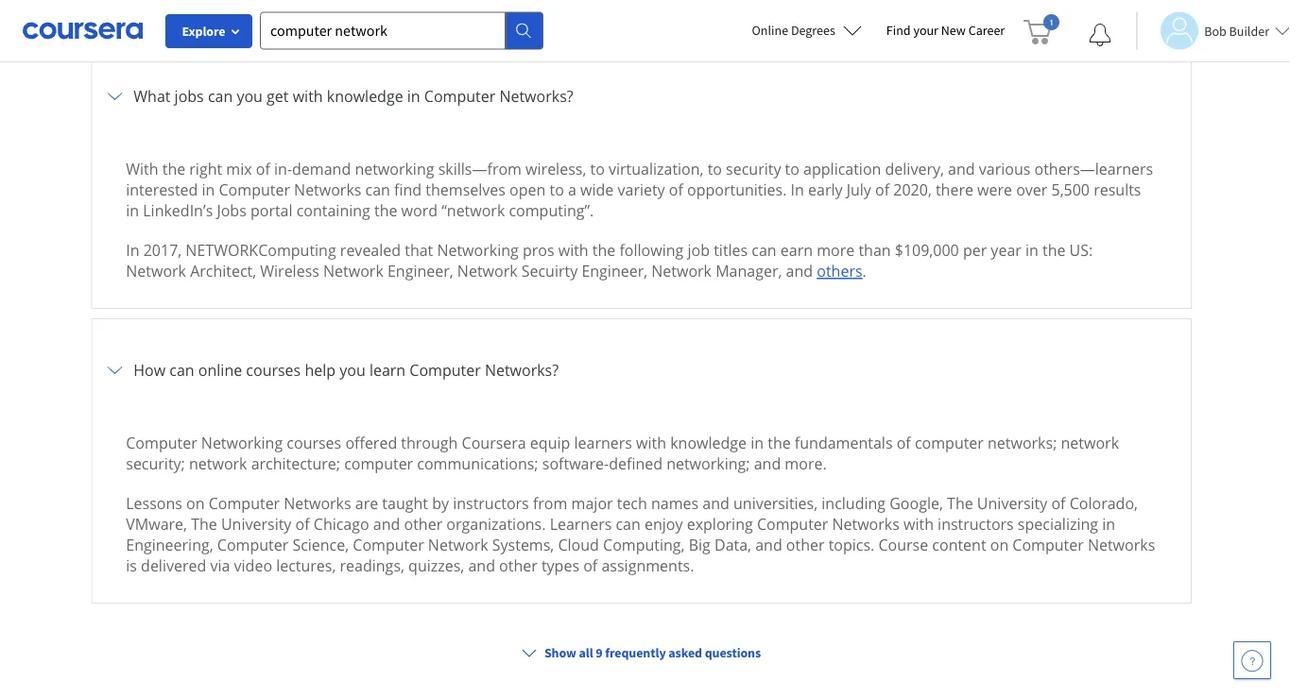 Task type: locate. For each thing, give the bounding box(es) containing it.
year
[[991, 240, 1022, 260]]

0 horizontal spatial other
[[404, 514, 443, 535]]

help center image
[[1242, 650, 1264, 672]]

and left more. on the bottom of page
[[754, 454, 781, 474]]

networking;
[[667, 454, 750, 474]]

courses up architecture;
[[287, 433, 342, 453]]

you
[[237, 86, 263, 106], [340, 360, 366, 380]]

with up "defined"
[[636, 433, 667, 453]]

you inside the how can online courses help you learn computer networks? dropdown button
[[340, 360, 366, 380]]

1 vertical spatial courses
[[287, 433, 342, 453]]

0 vertical spatial networks?
[[500, 86, 574, 106]]

and down earn
[[786, 261, 813, 281]]

show notifications image
[[1090, 24, 1112, 46]]

knowledge inside dropdown button
[[327, 86, 403, 106]]

0 horizontal spatial on
[[186, 493, 205, 514]]

linkedin's
[[143, 200, 213, 221]]

with up secuirty
[[559, 240, 589, 260]]

fundamentals
[[795, 433, 893, 453]]

in inside the with the right mix of in-demand networking skills—from wireless, to virtualization, to security to application delivery, and various others—learners interested in computer networks can find themselves open to a wide variety of opportunities. in early july of 2020, there were over 5,500 results in linkedin's jobs portal containing the word "network computing".
[[791, 179, 805, 200]]

0 horizontal spatial engineer,
[[388, 261, 454, 281]]

instructors up organizations. at bottom left
[[453, 493, 529, 514]]

0 vertical spatial knowledge
[[327, 86, 403, 106]]

engineer, down the that
[[388, 261, 454, 281]]

networkcomputing
[[186, 240, 336, 260]]

to left a
[[550, 179, 564, 200]]

9
[[596, 645, 603, 662]]

1 horizontal spatial networking
[[437, 240, 519, 260]]

1 vertical spatial on
[[991, 535, 1009, 555]]

and down taught
[[373, 514, 400, 535]]

software-
[[543, 454, 609, 474]]

online
[[198, 360, 242, 380]]

explore button
[[165, 14, 252, 48]]

enjoy
[[645, 514, 683, 535]]

the up more. on the bottom of page
[[768, 433, 791, 453]]

can right how
[[170, 360, 194, 380]]

in inside "what jobs can you get with knowledge in computer networks?" dropdown button
[[407, 86, 421, 106]]

there
[[936, 179, 974, 200]]

0 horizontal spatial in
[[126, 240, 140, 260]]

2 engineer, from the left
[[582, 261, 648, 281]]

titles
[[714, 240, 748, 260]]

computer inside the with the right mix of in-demand networking skills—from wireless, to virtualization, to security to application delivery, and various others—learners interested in computer networks can find themselves open to a wide variety of opportunities. in early july of 2020, there were over 5,500 results in linkedin's jobs portal containing the word "network computing".
[[219, 179, 290, 200]]

knowledge down what do you want to learn? text box at the top of page
[[327, 86, 403, 106]]

2 horizontal spatial other
[[787, 535, 825, 555]]

courses inside the how can online courses help you learn computer networks? dropdown button
[[246, 360, 301, 380]]

online degrees button
[[737, 9, 877, 51]]

in right year
[[1026, 240, 1039, 260]]

bob
[[1205, 22, 1227, 39]]

network up 'quizzes,'
[[428, 535, 489, 555]]

university up the video
[[221, 514, 292, 535]]

other left topics.
[[787, 535, 825, 555]]

find
[[887, 22, 911, 39]]

of right 'july'
[[876, 179, 890, 200]]

collapsed list
[[91, 0, 1192, 699]]

1 vertical spatial knowledge
[[671, 433, 747, 453]]

1 vertical spatial networks?
[[485, 360, 559, 380]]

portal
[[251, 200, 293, 221]]

networking down "network
[[437, 240, 519, 260]]

network up colorado,
[[1062, 433, 1120, 453]]

0 vertical spatial you
[[237, 86, 263, 106]]

0 vertical spatial in
[[791, 179, 805, 200]]

architect,
[[190, 261, 256, 281]]

manager,
[[716, 261, 782, 281]]

over
[[1017, 179, 1048, 200]]

in inside the lessons on computer networks are taught by instructors from major tech names and universities, including google, the university of colorado, vmware, the university of chicago and other organizations. learners can enjoy exploring computer networks with instructors specializing in engineering, computer science, computer network systems, cloud computing, big data, and other topics. course content on computer networks is delivered via video lectures, readings, quizzes, and other types of assignments.
[[1103, 514, 1116, 535]]

0 vertical spatial networking
[[437, 240, 519, 260]]

coursera image
[[23, 15, 143, 46]]

with
[[293, 86, 323, 106], [559, 240, 589, 260], [636, 433, 667, 453], [904, 514, 934, 535]]

organizations.
[[447, 514, 546, 535]]

the up engineering,
[[191, 514, 217, 535]]

in down colorado,
[[1103, 514, 1116, 535]]

early
[[809, 179, 843, 200]]

in down what do you want to learn? text box at the top of page
[[407, 86, 421, 106]]

the
[[948, 493, 974, 514], [191, 514, 217, 535]]

1 horizontal spatial you
[[340, 360, 366, 380]]

1 horizontal spatial university
[[978, 493, 1048, 514]]

1 horizontal spatial other
[[499, 556, 538, 576]]

of down virtualization,
[[669, 179, 684, 200]]

the up content
[[948, 493, 974, 514]]

show
[[545, 645, 577, 662]]

virtualization,
[[609, 159, 704, 179]]

of down cloud
[[584, 556, 598, 576]]

instructors up content
[[938, 514, 1014, 535]]

1 engineer, from the left
[[388, 261, 454, 281]]

degrees
[[791, 22, 836, 39]]

what jobs can you get with knowledge in computer networks? button
[[103, 57, 1180, 136]]

on right content
[[991, 535, 1009, 555]]

1 vertical spatial you
[[340, 360, 366, 380]]

0 horizontal spatial network
[[189, 454, 247, 474]]

2017,
[[143, 240, 182, 260]]

of left in-
[[256, 159, 270, 179]]

more.
[[785, 454, 827, 474]]

networks
[[294, 179, 362, 200], [284, 493, 351, 514], [833, 514, 900, 535], [1088, 535, 1156, 555]]

knowledge up networking; at the bottom of page
[[671, 433, 747, 453]]

0 horizontal spatial knowledge
[[327, 86, 403, 106]]

a
[[568, 179, 577, 200]]

network inside the lessons on computer networks are taught by instructors from major tech names and universities, including google, the university of colorado, vmware, the university of chicago and other organizations. learners can enjoy exploring computer networks with instructors specializing in engineering, computer science, computer network systems, cloud computing, big data, and other topics. course content on computer networks is delivered via video lectures, readings, quizzes, and other types of assignments.
[[428, 535, 489, 555]]

quizzes,
[[409, 556, 465, 576]]

courses left help
[[246, 360, 301, 380]]

your
[[914, 22, 939, 39]]

0 horizontal spatial instructors
[[453, 493, 529, 514]]

us:
[[1070, 240, 1093, 260]]

help
[[305, 360, 336, 380]]

network down job
[[652, 261, 712, 281]]

0 vertical spatial courses
[[246, 360, 301, 380]]

networks up chicago
[[284, 493, 351, 514]]

in
[[791, 179, 805, 200], [126, 240, 140, 260]]

of right fundamentals
[[897, 433, 911, 453]]

equip
[[530, 433, 571, 453]]

science,
[[293, 535, 349, 555]]

1 horizontal spatial the
[[948, 493, 974, 514]]

with down google,
[[904, 514, 934, 535]]

and
[[949, 159, 976, 179], [786, 261, 813, 281], [754, 454, 781, 474], [703, 493, 730, 514], [373, 514, 400, 535], [756, 535, 783, 555], [468, 556, 495, 576]]

on
[[186, 493, 205, 514], [991, 535, 1009, 555]]

networking
[[355, 159, 435, 179]]

0 horizontal spatial university
[[221, 514, 292, 535]]

1 horizontal spatial in
[[791, 179, 805, 200]]

networking up architecture;
[[201, 433, 283, 453]]

can inside in 2017, networkcomputing revealed that networking pros with the following job titles can earn more than $109,000 per year in the us: network architect, wireless network engineer, network secuirty engineer, network manager, and
[[752, 240, 777, 260]]

variety
[[618, 179, 665, 200]]

via
[[210, 556, 230, 576]]

networks? up 'wireless,'
[[500, 86, 574, 106]]

in left "early"
[[791, 179, 805, 200]]

1 vertical spatial networking
[[201, 433, 283, 453]]

and right data,
[[756, 535, 783, 555]]

and inside computer networking courses offered through coursera equip learners with knowledge in the fundamentals of computer networks; network security; network architecture; computer communications; software-defined networking; and more.
[[754, 454, 781, 474]]

network down 2017,
[[126, 261, 186, 281]]

networks up containing
[[294, 179, 362, 200]]

university
[[978, 493, 1048, 514], [221, 514, 292, 535]]

of
[[256, 159, 270, 179], [669, 179, 684, 200], [876, 179, 890, 200], [897, 433, 911, 453], [1052, 493, 1066, 514], [296, 514, 310, 535], [584, 556, 598, 576]]

1 horizontal spatial computer
[[915, 433, 984, 453]]

delivery,
[[886, 159, 945, 179]]

engineer,
[[388, 261, 454, 281], [582, 261, 648, 281]]

0 horizontal spatial computer
[[344, 454, 413, 474]]

major
[[572, 493, 613, 514]]

with inside dropdown button
[[293, 86, 323, 106]]

0 horizontal spatial the
[[191, 514, 217, 535]]

1 horizontal spatial engineer,
[[582, 261, 648, 281]]

exploring
[[687, 514, 753, 535]]

containing
[[297, 200, 371, 221]]

networking inside in 2017, networkcomputing revealed that networking pros with the following job titles can earn more than $109,000 per year in the us: network architect, wireless network engineer, network secuirty engineer, network manager, and
[[437, 240, 519, 260]]

computer up google,
[[915, 433, 984, 453]]

networks? up coursera
[[485, 360, 559, 380]]

the up interested
[[162, 159, 186, 179]]

in left 2017,
[[126, 240, 140, 260]]

were
[[978, 179, 1013, 200]]

1 horizontal spatial network
[[1062, 433, 1120, 453]]

computer down offered
[[344, 454, 413, 474]]

you left get
[[237, 86, 263, 106]]

1 vertical spatial in
[[126, 240, 140, 260]]

can down networking in the top left of the page
[[366, 179, 390, 200]]

colorado,
[[1070, 493, 1139, 514]]

0 horizontal spatial you
[[237, 86, 263, 106]]

find your new career
[[887, 22, 1005, 39]]

coursera
[[462, 433, 526, 453]]

shopping cart: 1 item image
[[1024, 14, 1060, 44]]

None search field
[[260, 12, 544, 50]]

you right help
[[340, 360, 366, 380]]

0 horizontal spatial networking
[[201, 433, 283, 453]]

and up there
[[949, 159, 976, 179]]

network right security; in the left bottom of the page
[[189, 454, 247, 474]]

chicago
[[314, 514, 369, 535]]

on right lessons
[[186, 493, 205, 514]]

what jobs can you get with knowledge in computer networks?
[[134, 86, 574, 106]]

in up universities,
[[751, 433, 764, 453]]

university up specializing
[[978, 493, 1048, 514]]

0 vertical spatial on
[[186, 493, 205, 514]]

other down by
[[404, 514, 443, 535]]

and up exploring
[[703, 493, 730, 514]]

networks inside the with the right mix of in-demand networking skills—from wireless, to virtualization, to security to application delivery, and various others—learners interested in computer networks can find themselves open to a wide variety of opportunities. in early july of 2020, there were over 5,500 results in linkedin's jobs portal containing the word "network computing".
[[294, 179, 362, 200]]

with inside computer networking courses offered through coursera equip learners with knowledge in the fundamentals of computer networks; network security; network architecture; computer communications; software-defined networking; and more.
[[636, 433, 667, 453]]

offered
[[346, 433, 397, 453]]

with inside in 2017, networkcomputing revealed that networking pros with the following job titles can earn more than $109,000 per year in the us: network architect, wireless network engineer, network secuirty engineer, network manager, and
[[559, 240, 589, 260]]

knowledge
[[327, 86, 403, 106], [671, 433, 747, 453]]

can down tech
[[616, 514, 641, 535]]

open
[[510, 179, 546, 200]]

other down systems,
[[499, 556, 538, 576]]

including
[[822, 493, 886, 514]]

networking
[[437, 240, 519, 260], [201, 433, 283, 453]]

security
[[726, 159, 782, 179]]

the down find
[[374, 200, 398, 221]]

to right security
[[785, 159, 800, 179]]

jobs
[[175, 86, 204, 106]]

with right get
[[293, 86, 323, 106]]

and down organizations. at bottom left
[[468, 556, 495, 576]]

names
[[652, 493, 699, 514]]

in inside computer networking courses offered through coursera equip learners with knowledge in the fundamentals of computer networks; network security; network architecture; computer communications; software-defined networking; and more.
[[751, 433, 764, 453]]

questions
[[705, 645, 761, 662]]

1 horizontal spatial knowledge
[[671, 433, 747, 453]]

can up manager, at top right
[[752, 240, 777, 260]]

engineer, down following at the top
[[582, 261, 648, 281]]

network
[[126, 261, 186, 281], [323, 261, 384, 281], [458, 261, 518, 281], [652, 261, 712, 281], [428, 535, 489, 555]]

career
[[969, 22, 1005, 39]]

to up "opportunities."
[[708, 159, 722, 179]]

get
[[267, 86, 289, 106]]

all
[[579, 645, 593, 662]]



Task type: describe. For each thing, give the bounding box(es) containing it.
revealed
[[340, 240, 401, 260]]

can inside the lessons on computer networks are taught by instructors from major tech names and universities, including google, the university of colorado, vmware, the university of chicago and other organizations. learners can enjoy exploring computer networks with instructors specializing in engineering, computer science, computer network systems, cloud computing, big data, and other topics. course content on computer networks is delivered via video lectures, readings, quizzes, and other types of assignments.
[[616, 514, 641, 535]]

others—learners
[[1035, 159, 1154, 179]]

google,
[[890, 493, 944, 514]]

results
[[1094, 179, 1142, 200]]

learn
[[370, 360, 406, 380]]

application
[[804, 159, 882, 179]]

what
[[134, 86, 171, 106]]

themselves
[[426, 179, 506, 200]]

per
[[964, 240, 987, 260]]

the left following at the top
[[593, 240, 616, 260]]

of up specializing
[[1052, 493, 1066, 514]]

lessons on computer networks are taught by instructors from major tech names and universities, including google, the university of colorado, vmware, the university of chicago and other organizations. learners can enjoy exploring computer networks with instructors specializing in engineering, computer science, computer network systems, cloud computing, big data, and other topics. course content on computer networks is delivered via video lectures, readings, quizzes, and other types of assignments.
[[126, 493, 1156, 576]]

opportunities.
[[688, 179, 787, 200]]

with the right mix of in-demand networking skills—from wireless, to virtualization, to security to application delivery, and various others—learners interested in computer networks can find themselves open to a wide variety of opportunities. in early july of 2020, there were over 5,500 results in linkedin's jobs portal containing the word "network computing".
[[126, 159, 1154, 221]]

"network
[[442, 200, 505, 221]]

online
[[752, 22, 789, 39]]

computer inside the how can online courses help you learn computer networks? dropdown button
[[410, 360, 481, 380]]

job
[[688, 240, 710, 260]]

architecture;
[[251, 454, 340, 474]]

assignments.
[[602, 556, 695, 576]]

engineering,
[[126, 535, 213, 555]]

through
[[401, 433, 458, 453]]

1 horizontal spatial instructors
[[938, 514, 1014, 535]]

in down interested
[[126, 200, 139, 221]]

lectures,
[[276, 556, 336, 576]]

find
[[394, 179, 422, 200]]

earn
[[781, 240, 813, 260]]

from
[[533, 493, 568, 514]]

online degrees
[[752, 22, 836, 39]]

content
[[933, 535, 987, 555]]

that
[[405, 240, 433, 260]]

course
[[879, 535, 929, 555]]

with
[[126, 159, 158, 179]]

lessons
[[126, 493, 182, 514]]

in 2017, networkcomputing revealed that networking pros with the following job titles can earn more than $109,000 per year in the us: network architect, wireless network engineer, network secuirty engineer, network manager, and
[[126, 240, 1093, 281]]

security;
[[126, 454, 185, 474]]

others .
[[817, 261, 867, 281]]

and inside the with the right mix of in-demand networking skills—from wireless, to virtualization, to security to application delivery, and various others—learners interested in computer networks can find themselves open to a wide variety of opportunities. in early july of 2020, there were over 5,500 results in linkedin's jobs portal containing the word "network computing".
[[949, 159, 976, 179]]

networks? inside "what jobs can you get with knowledge in computer networks?" dropdown button
[[500, 86, 574, 106]]

following
[[620, 240, 684, 260]]

chevron right image
[[103, 359, 126, 382]]

new
[[942, 22, 966, 39]]

demand
[[292, 159, 351, 179]]

builder
[[1230, 22, 1270, 39]]

learners
[[550, 514, 612, 535]]

What do you want to learn? text field
[[260, 12, 506, 50]]

skills—from
[[438, 159, 522, 179]]

explore
[[182, 23, 226, 40]]

readings,
[[340, 556, 405, 576]]

networking inside computer networking courses offered through coursera equip learners with knowledge in the fundamentals of computer networks; network security; network architecture; computer communications; software-defined networking; and more.
[[201, 433, 283, 453]]

bob builder button
[[1137, 12, 1291, 50]]

more
[[817, 240, 855, 260]]

of inside computer networking courses offered through coursera equip learners with knowledge in the fundamentals of computer networks; network security; network architecture; computer communications; software-defined networking; and more.
[[897, 433, 911, 453]]

tech
[[617, 493, 648, 514]]

wireless,
[[526, 159, 587, 179]]

in down right
[[202, 179, 215, 200]]

$109,000
[[895, 240, 960, 260]]

video
[[234, 556, 272, 576]]

in inside in 2017, networkcomputing revealed that networking pros with the following job titles can earn more than $109,000 per year in the us: network architect, wireless network engineer, network secuirty engineer, network manager, and
[[126, 240, 140, 260]]

and inside in 2017, networkcomputing revealed that networking pros with the following job titles can earn more than $109,000 per year in the us: network architect, wireless network engineer, network secuirty engineer, network manager, and
[[786, 261, 813, 281]]

2020,
[[894, 179, 932, 200]]

networks down colorado,
[[1088, 535, 1156, 555]]

bob builder
[[1205, 22, 1270, 39]]

knowledge inside computer networking courses offered through coursera equip learners with knowledge in the fundamentals of computer networks; network security; network architecture; computer communications; software-defined networking; and more.
[[671, 433, 747, 453]]

the inside computer networking courses offered through coursera equip learners with knowledge in the fundamentals of computer networks; network security; network architecture; computer communications; software-defined networking; and more.
[[768, 433, 791, 453]]

big
[[689, 535, 711, 555]]

vmware,
[[126, 514, 187, 535]]

1 horizontal spatial on
[[991, 535, 1009, 555]]

specializing
[[1018, 514, 1099, 535]]

chevron right image
[[103, 85, 126, 108]]

communications;
[[417, 454, 539, 474]]

you inside "what jobs can you get with knowledge in computer networks?" dropdown button
[[237, 86, 263, 106]]

frequently
[[605, 645, 666, 662]]

courses inside computer networking courses offered through coursera equip learners with knowledge in the fundamentals of computer networks; network security; network architecture; computer communications; software-defined networking; and more.
[[287, 433, 342, 453]]

computer inside "what jobs can you get with knowledge in computer networks?" dropdown button
[[424, 86, 496, 106]]

cloud
[[558, 535, 599, 555]]

networks;
[[988, 433, 1058, 453]]

learners
[[574, 433, 633, 453]]

how
[[134, 360, 166, 380]]

networks? inside the how can online courses help you learn computer networks? dropdown button
[[485, 360, 559, 380]]

than
[[859, 240, 891, 260]]

july
[[847, 179, 872, 200]]

show all 9 frequently asked questions
[[545, 645, 761, 662]]

systems,
[[492, 535, 554, 555]]

find your new career link
[[877, 19, 1015, 43]]

are
[[355, 493, 378, 514]]

of up science,
[[296, 514, 310, 535]]

defined
[[609, 454, 663, 474]]

types
[[542, 556, 580, 576]]

computer inside computer networking courses offered through coursera equip learners with knowledge in the fundamentals of computer networks; network security; network architecture; computer communications; software-defined networking; and more.
[[126, 433, 197, 453]]

word
[[402, 200, 438, 221]]

with inside the lessons on computer networks are taught by instructors from major tech names and universities, including google, the university of colorado, vmware, the university of chicago and other organizations. learners can enjoy exploring computer networks with instructors specializing in engineering, computer science, computer network systems, cloud computing, big data, and other topics. course content on computer networks is delivered via video lectures, readings, quizzes, and other types of assignments.
[[904, 514, 934, 535]]

in inside in 2017, networkcomputing revealed that networking pros with the following job titles can earn more than $109,000 per year in the us: network architect, wireless network engineer, network secuirty engineer, network manager, and
[[1026, 240, 1039, 260]]

network down "network
[[458, 261, 518, 281]]

to up wide
[[591, 159, 605, 179]]

can right jobs
[[208, 86, 233, 106]]

others
[[817, 261, 863, 281]]

computing".
[[509, 200, 594, 221]]

networks down including
[[833, 514, 900, 535]]

wide
[[581, 179, 614, 200]]

can inside the with the right mix of in-demand networking skills—from wireless, to virtualization, to security to application delivery, and various others—learners interested in computer networks can find themselves open to a wide variety of opportunities. in early july of 2020, there were over 5,500 results in linkedin's jobs portal containing the word "network computing".
[[366, 179, 390, 200]]

the left the us:
[[1043, 240, 1066, 260]]

network down revealed at the left of page
[[323, 261, 384, 281]]



Task type: vqa. For each thing, say whether or not it's contained in the screenshot.
Chat with us icon
no



